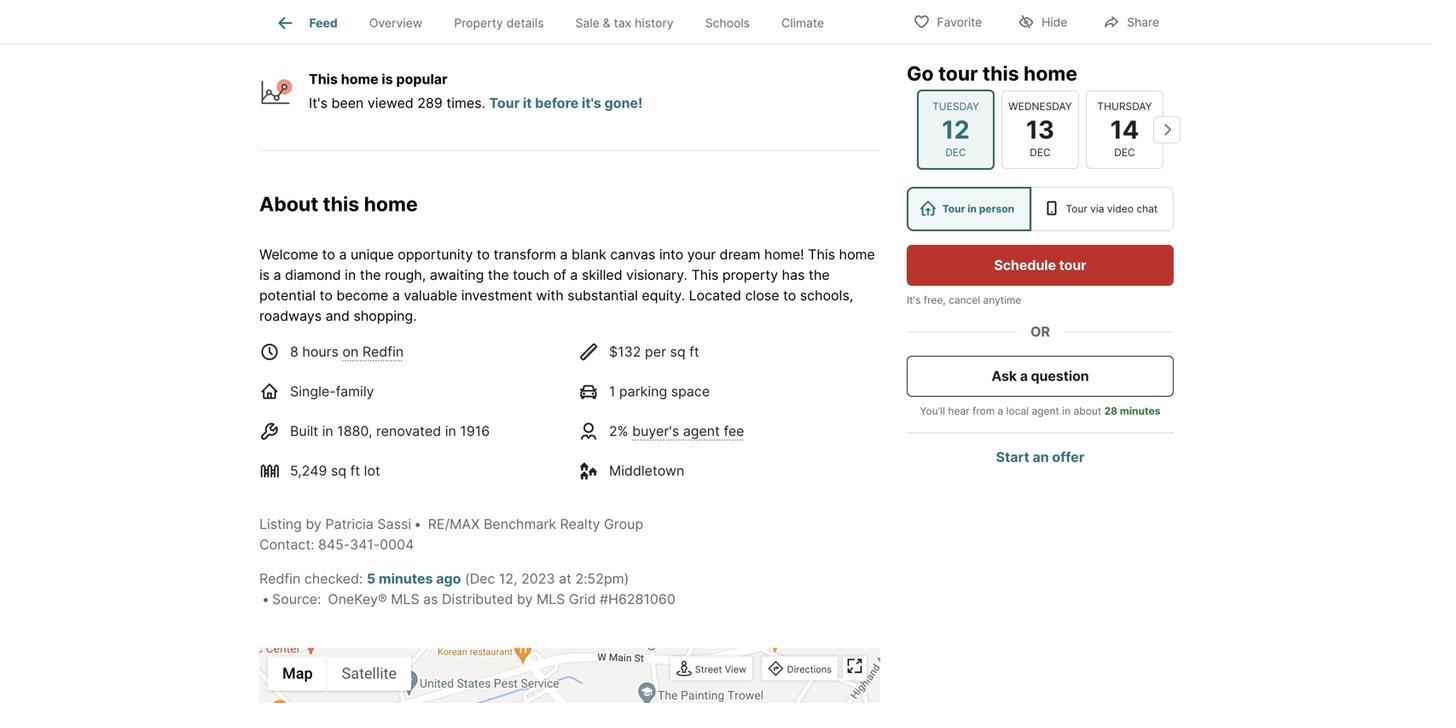 Task type: describe. For each thing, give the bounding box(es) containing it.
ask a question
[[992, 368, 1089, 384]]

341-
[[350, 536, 380, 553]]

1 horizontal spatial it's
[[907, 294, 921, 306]]

valuable
[[404, 287, 458, 304]]

1916
[[460, 423, 490, 439]]

fee
[[724, 423, 744, 439]]

tour in person option
[[907, 187, 1031, 231]]

skilled
[[582, 266, 623, 283]]

times.
[[447, 95, 485, 111]]

gone!
[[605, 95, 643, 111]]

redfin inside redfin checked: 5 minutes ago (dec 12, 2023 at 2:52pm) • source: onekey® mls as distributed by mls grid # h6281060
[[259, 570, 301, 587]]

hear
[[948, 405, 970, 417]]

8
[[290, 343, 299, 360]]

1 horizontal spatial ft
[[690, 343, 699, 360]]

feed link
[[275, 13, 338, 33]]

climate
[[782, 16, 824, 30]]

overview tab
[[354, 3, 438, 44]]

h6281060
[[608, 591, 676, 607]]

home inside this home is popular it's been viewed 289 times. tour it before it's gone!
[[341, 71, 379, 87]]

is inside this home is popular it's been viewed 289 times. tour it before it's gone!
[[382, 71, 393, 87]]

become
[[337, 287, 389, 304]]

1 vertical spatial agent
[[683, 423, 720, 439]]

dream
[[720, 246, 761, 263]]

popular
[[396, 71, 448, 87]]

renovated
[[376, 423, 441, 439]]

benchmark
[[484, 516, 556, 532]]

minutes inside redfin checked: 5 minutes ago (dec 12, 2023 at 2:52pm) • source: onekey® mls as distributed by mls grid # h6281060
[[379, 570, 433, 587]]

family
[[336, 383, 374, 400]]

in inside welcome to a unique opportunity to transform a blank canvas into your dream home! this home is a diamond in the rough, awaiting the touch of a skilled visionary. this property has the potential to become a valuable investment with substantial equity. located close to schools, roadways and shopping.
[[345, 266, 356, 283]]

into
[[659, 246, 684, 263]]

go
[[907, 61, 934, 85]]

bath link
[[562, 1, 592, 18]]

0 horizontal spatial by
[[306, 516, 322, 532]]

2023
[[521, 570, 555, 587]]

to up and
[[320, 287, 333, 304]]

favorite button
[[899, 4, 997, 39]]

0 vertical spatial sq
[[670, 343, 686, 360]]

ask a question button
[[907, 356, 1174, 397]]

distributed
[[442, 591, 513, 607]]

in left '1916'
[[445, 423, 456, 439]]

5,249 sq ft lot
[[290, 462, 380, 479]]

2% buyer's agent fee
[[609, 423, 744, 439]]

substantial
[[568, 287, 638, 304]]

12
[[942, 115, 970, 144]]

about
[[1074, 405, 1102, 417]]

menu bar containing map
[[268, 656, 411, 690]]

on
[[343, 343, 359, 360]]

roadways
[[259, 307, 322, 324]]

to up diamond
[[322, 246, 335, 263]]

diamond
[[285, 266, 341, 283]]

with
[[536, 287, 564, 304]]

tour inside this home is popular it's been viewed 289 times. tour it before it's gone!
[[489, 95, 520, 111]]

schedule tour button
[[907, 245, 1174, 286]]

• inside redfin checked: 5 minutes ago (dec 12, 2023 at 2:52pm) • source: onekey® mls as distributed by mls grid # h6281060
[[262, 591, 270, 607]]

sale & tax history tab
[[560, 3, 690, 44]]

free,
[[924, 294, 946, 306]]

street view button
[[672, 658, 751, 681]]

hide
[[1042, 15, 1068, 29]]

by inside redfin checked: 5 minutes ago (dec 12, 2023 at 2:52pm) • source: onekey® mls as distributed by mls grid # h6281060
[[517, 591, 533, 607]]

approved
[[393, 3, 448, 18]]

a right from
[[998, 405, 1004, 417]]

to up awaiting
[[477, 246, 490, 263]]

2:52pm)
[[575, 570, 629, 587]]

is inside welcome to a unique opportunity to transform a blank canvas into your dream home! this home is a diamond in the rough, awaiting the touch of a skilled visionary. this property has the potential to become a valuable investment with substantial equity. located close to schools, roadways and shopping.
[[259, 266, 270, 283]]

opportunity
[[398, 246, 473, 263]]

lot
[[364, 462, 380, 479]]

1 vertical spatial sq
[[331, 462, 346, 479]]

blank
[[572, 246, 607, 263]]

tuesday 12 dec
[[933, 100, 979, 159]]

in left 'about'
[[1063, 405, 1071, 417]]

at
[[559, 570, 572, 587]]

a up potential
[[274, 266, 281, 283]]

about
[[259, 192, 318, 216]]

start
[[996, 449, 1030, 465]]

it's free, cancel anytime
[[907, 294, 1022, 306]]

0 horizontal spatial ft
[[350, 462, 360, 479]]

tour for go
[[938, 61, 978, 85]]

climate tab
[[766, 3, 840, 44]]

1 horizontal spatial minutes
[[1120, 405, 1161, 417]]

single-family
[[290, 383, 374, 400]]

space
[[671, 383, 710, 400]]

viewed
[[368, 95, 414, 111]]

shopping.
[[354, 307, 417, 324]]

$1,150
[[284, 3, 319, 18]]

home inside welcome to a unique opportunity to transform a blank canvas into your dream home! this home is a diamond in the rough, awaiting the touch of a skilled visionary. this property has the potential to become a valuable investment with substantial equity. located close to schools, roadways and shopping.
[[839, 246, 875, 263]]

tour via video chat option
[[1031, 187, 1174, 231]]

tour via video chat
[[1066, 203, 1158, 215]]

on redfin link
[[343, 343, 404, 360]]

canvas
[[610, 246, 656, 263]]

dec for 13
[[1030, 146, 1051, 159]]

satellite button
[[327, 656, 411, 690]]

and
[[326, 307, 350, 324]]

chat
[[1137, 203, 1158, 215]]

home up unique
[[364, 192, 418, 216]]

&
[[603, 16, 611, 30]]

onekey®
[[328, 591, 387, 607]]

it
[[523, 95, 532, 111]]

list box containing tour in person
[[907, 187, 1174, 231]]

investment
[[461, 287, 532, 304]]

person
[[979, 203, 1015, 215]]

potential
[[259, 287, 316, 304]]

2 the from the left
[[488, 266, 509, 283]]

schools
[[705, 16, 750, 30]]

ft
[[657, 2, 670, 18]]

checked:
[[304, 570, 363, 587]]

1 the from the left
[[360, 266, 381, 283]]

parking
[[619, 383, 667, 400]]

map button
[[268, 656, 327, 690]]

video
[[1107, 203, 1134, 215]]

anytime
[[983, 294, 1022, 306]]

welcome
[[259, 246, 318, 263]]

a inside button
[[1020, 368, 1028, 384]]

of
[[553, 266, 566, 283]]

hours
[[302, 343, 339, 360]]

wednesday
[[1009, 100, 1072, 112]]

dec for 14
[[1115, 146, 1135, 159]]



Task type: locate. For each thing, give the bounding box(es) containing it.
as
[[423, 591, 438, 607]]

dec down 14
[[1115, 146, 1135, 159]]

thursday
[[1098, 100, 1152, 112]]

sq
[[670, 343, 686, 360], [331, 462, 346, 479]]

source:
[[272, 591, 321, 607]]

1 horizontal spatial this
[[983, 61, 1019, 85]]

grid
[[569, 591, 596, 607]]

redfin up source:
[[259, 570, 301, 587]]

1 horizontal spatial tour
[[943, 203, 965, 215]]

tour left it
[[489, 95, 520, 111]]

via
[[1091, 203, 1105, 215]]

menu bar
[[268, 656, 411, 690]]

property details tab
[[438, 3, 560, 44]]

in
[[968, 203, 977, 215], [345, 266, 356, 283], [1063, 405, 1071, 417], [322, 423, 333, 439], [445, 423, 456, 439]]

the down unique
[[360, 266, 381, 283]]

this inside this home is popular it's been viewed 289 times. tour it before it's gone!
[[309, 71, 338, 87]]

this
[[983, 61, 1019, 85], [323, 192, 359, 216]]

2 vertical spatial this
[[692, 266, 719, 283]]

1 dec from the left
[[946, 146, 967, 159]]

0 horizontal spatial dec
[[946, 146, 967, 159]]

#
[[600, 591, 608, 607]]

tour
[[938, 61, 978, 85], [1059, 257, 1087, 273]]

tour for tour via video chat
[[1066, 203, 1088, 215]]

home up "schools,"
[[839, 246, 875, 263]]

0 horizontal spatial this
[[323, 192, 359, 216]]

in inside option
[[968, 203, 977, 215]]

tour inside option
[[943, 203, 965, 215]]

home
[[1024, 61, 1078, 85], [341, 71, 379, 87], [364, 192, 418, 216], [839, 246, 875, 263]]

0 horizontal spatial it's
[[309, 95, 328, 111]]

located
[[689, 287, 742, 304]]

1 horizontal spatial mls
[[537, 591, 565, 607]]

wednesday 13 dec
[[1009, 100, 1072, 159]]

this up wednesday
[[983, 61, 1019, 85]]

1 vertical spatial •
[[262, 591, 270, 607]]

by down 2023 at left bottom
[[517, 591, 533, 607]]

it's left been at the top left of page
[[309, 95, 328, 111]]

has
[[782, 266, 805, 283]]

dec down 13 at top
[[1030, 146, 1051, 159]]

1 horizontal spatial by
[[517, 591, 533, 607]]

0 vertical spatial •
[[414, 516, 422, 532]]

to down has
[[783, 287, 796, 304]]

pre-
[[368, 3, 393, 18]]

1 vertical spatial ft
[[350, 462, 360, 479]]

built
[[290, 423, 318, 439]]

1 vertical spatial this
[[808, 246, 835, 263]]

845-
[[318, 536, 350, 553]]

0 vertical spatial ft
[[690, 343, 699, 360]]

view
[[725, 664, 747, 675]]

0 horizontal spatial •
[[262, 591, 270, 607]]

is
[[382, 71, 393, 87], [259, 266, 270, 283]]

2 mls from the left
[[537, 591, 565, 607]]

3 the from the left
[[809, 266, 830, 283]]

is up the viewed
[[382, 71, 393, 87]]

minutes right 28 at the right bottom of page
[[1120, 405, 1161, 417]]

a left unique
[[339, 246, 347, 263]]

tour for tour in person
[[943, 203, 965, 215]]

1 horizontal spatial •
[[414, 516, 422, 532]]

0 vertical spatial agent
[[1032, 405, 1060, 417]]

dec inside the thursday 14 dec
[[1115, 146, 1135, 159]]

details
[[507, 16, 544, 30]]

None button
[[917, 89, 995, 170], [1002, 90, 1079, 169], [1086, 90, 1164, 169], [917, 89, 995, 170], [1002, 90, 1079, 169], [1086, 90, 1164, 169]]

before
[[535, 95, 579, 111]]

1 horizontal spatial tour
[[1059, 257, 1087, 273]]

1 horizontal spatial redfin
[[363, 343, 404, 360]]

minutes up as
[[379, 570, 433, 587]]

tab list containing feed
[[259, 0, 854, 44]]

2%
[[609, 423, 629, 439]]

a right ask
[[1020, 368, 1028, 384]]

5
[[367, 570, 376, 587]]

schools tab
[[690, 3, 766, 44]]

cancel
[[949, 294, 981, 306]]

share button
[[1089, 4, 1174, 39]]

tour inside option
[[1066, 203, 1088, 215]]

home up been at the top left of page
[[341, 71, 379, 87]]

bath
[[562, 1, 592, 18]]

it's
[[582, 95, 601, 111]]

0 vertical spatial this
[[983, 61, 1019, 85]]

it's left free,
[[907, 294, 921, 306]]

a right 'of'
[[570, 266, 578, 283]]

sq right 5,249
[[331, 462, 346, 479]]

in right built
[[322, 423, 333, 439]]

• left source:
[[262, 591, 270, 607]]

per
[[645, 343, 666, 360]]

tour right 'schedule'
[[1059, 257, 1087, 273]]

tour left via
[[1066, 203, 1088, 215]]

0 vertical spatial tour
[[938, 61, 978, 85]]

street
[[695, 664, 722, 675]]

touch
[[513, 266, 550, 283]]

1
[[609, 383, 616, 400]]

close
[[745, 287, 779, 304]]

home up wednesday
[[1024, 61, 1078, 85]]

mls
[[391, 591, 420, 607], [537, 591, 565, 607]]

ask
[[992, 368, 1017, 384]]

from
[[973, 405, 995, 417]]

0 horizontal spatial sq
[[331, 462, 346, 479]]

agent right local
[[1032, 405, 1060, 417]]

0 horizontal spatial minutes
[[379, 570, 433, 587]]

1 horizontal spatial dec
[[1030, 146, 1051, 159]]

schedule tour
[[994, 257, 1087, 273]]

redfin right 'on'
[[363, 343, 404, 360]]

tour in person
[[943, 203, 1015, 215]]

0 horizontal spatial agent
[[683, 423, 720, 439]]

0 horizontal spatial tour
[[489, 95, 520, 111]]

1 mls from the left
[[391, 591, 420, 607]]

this up been at the top left of page
[[309, 71, 338, 87]]

0 vertical spatial this
[[309, 71, 338, 87]]

list box
[[907, 187, 1174, 231]]

dec inside the wednesday 13 dec
[[1030, 146, 1051, 159]]

tuesday
[[933, 100, 979, 112]]

buyer's agent fee link
[[632, 423, 744, 439]]

mls left as
[[391, 591, 420, 607]]

listing
[[259, 516, 302, 532]]

12,
[[499, 570, 518, 587]]

1 vertical spatial it's
[[907, 294, 921, 306]]

you'll
[[920, 405, 945, 417]]

map
[[282, 664, 313, 682]]

a
[[339, 246, 347, 263], [560, 246, 568, 263], [274, 266, 281, 283], [570, 266, 578, 283], [392, 287, 400, 304], [1020, 368, 1028, 384], [998, 405, 1004, 417]]

0 horizontal spatial this
[[309, 71, 338, 87]]

0 horizontal spatial mls
[[391, 591, 420, 607]]

beds
[[489, 1, 521, 18]]

mls down 2023 at left bottom
[[537, 591, 565, 607]]

a down rough,
[[392, 287, 400, 304]]

middletown
[[609, 462, 685, 479]]

buyer's
[[632, 423, 679, 439]]

3 dec from the left
[[1115, 146, 1135, 159]]

0 vertical spatial by
[[306, 516, 322, 532]]

est. $1,150 /mo get pre-approved
[[259, 3, 448, 18]]

tour left person
[[943, 203, 965, 215]]

2 horizontal spatial the
[[809, 266, 830, 283]]

in left person
[[968, 203, 977, 215]]

tab list
[[259, 0, 854, 44]]

unique
[[351, 246, 394, 263]]

sq right per
[[670, 343, 686, 360]]

13
[[1026, 115, 1055, 144]]

this down your
[[692, 266, 719, 283]]

this right the home!
[[808, 246, 835, 263]]

1 vertical spatial tour
[[1059, 257, 1087, 273]]

0 vertical spatial is
[[382, 71, 393, 87]]

tour inside button
[[1059, 257, 1087, 273]]

patricia
[[325, 516, 374, 532]]

been
[[331, 95, 364, 111]]

redfin checked: 5 minutes ago (dec 12, 2023 at 2:52pm) • source: onekey® mls as distributed by mls grid # h6281060
[[259, 570, 676, 607]]

tour up tuesday
[[938, 61, 978, 85]]

by up 845-
[[306, 516, 322, 532]]

0 horizontal spatial the
[[360, 266, 381, 283]]

1 vertical spatial this
[[323, 192, 359, 216]]

share
[[1127, 15, 1160, 29]]

by
[[306, 516, 322, 532], [517, 591, 533, 607]]

dec inside tuesday 12 dec
[[946, 146, 967, 159]]

schedule
[[994, 257, 1056, 273]]

this right about
[[323, 192, 359, 216]]

1 horizontal spatial this
[[692, 266, 719, 283]]

0004
[[380, 536, 414, 553]]

an
[[1033, 449, 1049, 465]]

this
[[309, 71, 338, 87], [808, 246, 835, 263], [692, 266, 719, 283]]

map region
[[59, 512, 933, 703]]

in up the become on the left of the page
[[345, 266, 356, 283]]

1 vertical spatial minutes
[[379, 570, 433, 587]]

0 vertical spatial redfin
[[363, 343, 404, 360]]

0 vertical spatial minutes
[[1120, 405, 1161, 417]]

tour for schedule
[[1059, 257, 1087, 273]]

sale & tax history
[[576, 16, 674, 30]]

• right sassi
[[414, 516, 422, 532]]

1 vertical spatial redfin
[[259, 570, 301, 587]]

ft
[[690, 343, 699, 360], [350, 462, 360, 479]]

8 hours on redfin
[[290, 343, 404, 360]]

is up potential
[[259, 266, 270, 283]]

ft right per
[[690, 343, 699, 360]]

1 vertical spatial is
[[259, 266, 270, 283]]

0 horizontal spatial redfin
[[259, 570, 301, 587]]

re/max
[[428, 516, 480, 532]]

1 horizontal spatial agent
[[1032, 405, 1060, 417]]

0 horizontal spatial is
[[259, 266, 270, 283]]

a up 'of'
[[560, 246, 568, 263]]

0 horizontal spatial tour
[[938, 61, 978, 85]]

1 vertical spatial by
[[517, 591, 533, 607]]

it's inside this home is popular it's been viewed 289 times. tour it before it's gone!
[[309, 95, 328, 111]]

the up "schools,"
[[809, 266, 830, 283]]

1 horizontal spatial sq
[[670, 343, 686, 360]]

next image
[[1154, 116, 1181, 143]]

2 horizontal spatial this
[[808, 246, 835, 263]]

the up the investment
[[488, 266, 509, 283]]

2 horizontal spatial tour
[[1066, 203, 1088, 215]]

1 horizontal spatial the
[[488, 266, 509, 283]]

0 vertical spatial it's
[[309, 95, 328, 111]]

/mo
[[319, 3, 341, 18]]

$132 per sq ft
[[609, 343, 699, 360]]

transform
[[494, 246, 556, 263]]

dec down 12
[[946, 146, 967, 159]]

2 dec from the left
[[1030, 146, 1051, 159]]

dec for 12
[[946, 146, 967, 159]]

this home is popular it's been viewed 289 times. tour it before it's gone!
[[309, 71, 643, 111]]

property
[[454, 16, 503, 30]]

sq
[[636, 2, 653, 18]]

1 horizontal spatial is
[[382, 71, 393, 87]]

2 horizontal spatial dec
[[1115, 146, 1135, 159]]

ft left 'lot'
[[350, 462, 360, 479]]

favorite
[[937, 15, 982, 29]]

agent left the "fee"
[[683, 423, 720, 439]]

home!
[[765, 246, 804, 263]]

offer
[[1052, 449, 1085, 465]]



Task type: vqa. For each thing, say whether or not it's contained in the screenshot.
the 1880,
yes



